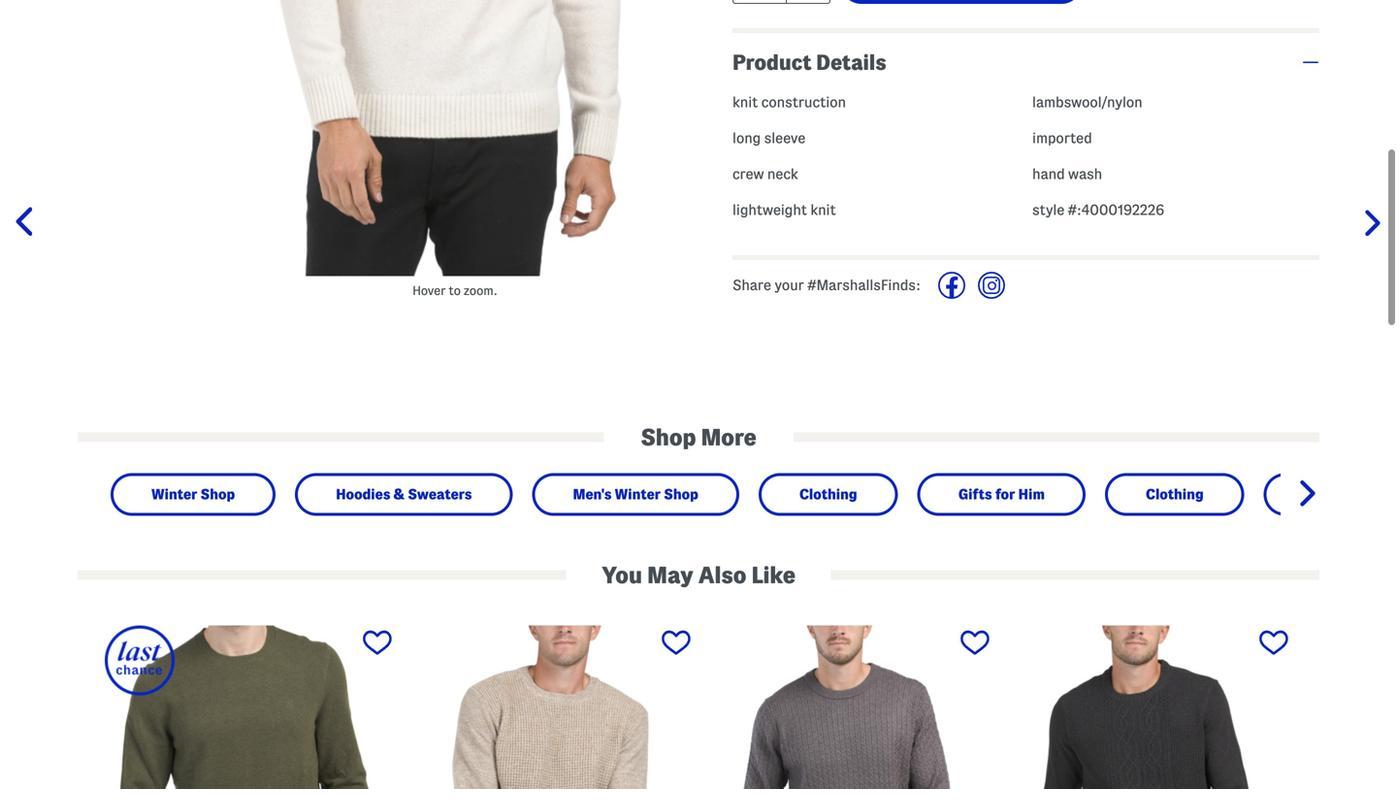 Task type: locate. For each thing, give the bounding box(es) containing it.
knit right lightweight
[[811, 202, 836, 218]]

lambswool/nylon
[[1033, 94, 1143, 110]]

knit up 'long'
[[733, 94, 758, 110]]

None submit
[[841, 0, 1083, 4]]

0 horizontal spatial clothing
[[800, 486, 858, 502]]

product
[[733, 51, 812, 74]]

1 horizontal spatial winter
[[615, 486, 661, 502]]

0 vertical spatial knit
[[733, 94, 758, 110]]

men's winter shop
[[573, 486, 699, 502]]

hoodies & sweaters
[[336, 486, 472, 502]]

clothing link
[[776, 481, 881, 508], [1123, 481, 1228, 508]]

sweaters
[[408, 486, 472, 502]]

clothing
[[800, 486, 858, 502], [1146, 486, 1204, 502]]

1 clothing from the left
[[800, 486, 858, 502]]

wool blend crew neck sweater image
[[197, 0, 713, 276], [105, 626, 394, 789]]

#marshallsfinds:
[[808, 277, 921, 293]]

share your #marshallsfinds:
[[733, 277, 921, 293]]

knit
[[733, 94, 758, 110], [811, 202, 836, 218]]

lightweight knit
[[733, 202, 836, 218]]

knit construction
[[733, 94, 846, 110]]

1 clothing link from the left
[[776, 481, 881, 508]]

share
[[733, 277, 772, 293]]

1 horizontal spatial clothing link
[[1123, 481, 1228, 508]]

2 winter from the left
[[615, 486, 661, 502]]

2 clothing from the left
[[1146, 486, 1204, 502]]

#:4000192226
[[1068, 202, 1165, 218]]

crew
[[733, 166, 764, 182]]

winter
[[151, 486, 197, 502], [615, 486, 661, 502]]

1 horizontal spatial clothing
[[1146, 486, 1204, 502]]

0 horizontal spatial clothing link
[[776, 481, 881, 508]]

0 horizontal spatial knit
[[733, 94, 758, 110]]

go to previous product image
[[15, 207, 45, 237]]

you may also like
[[602, 562, 796, 588]]

1 horizontal spatial knit
[[811, 202, 836, 218]]

waffle knit sweater image
[[404, 626, 693, 789]]

winter shop link
[[128, 481, 258, 508]]

shop
[[641, 425, 696, 450], [201, 486, 235, 502], [664, 486, 699, 502]]

hover to zoom.
[[413, 284, 498, 298]]

1 vertical spatial knit
[[811, 202, 836, 218]]

men's
[[573, 486, 612, 502]]

for
[[996, 486, 1016, 502]]

more
[[701, 425, 757, 450]]

hoodies
[[336, 486, 391, 502]]

product details
[[733, 51, 887, 74]]

imported
[[1033, 130, 1093, 146]]

gifts for him link
[[935, 481, 1069, 508]]

may
[[648, 562, 694, 588]]

your
[[775, 277, 805, 293]]

hoodies & sweaters link
[[313, 481, 495, 508]]

clothing for second the clothing link from the right
[[800, 486, 858, 502]]

0 horizontal spatial winter
[[151, 486, 197, 502]]

like
[[752, 562, 796, 588]]



Task type: vqa. For each thing, say whether or not it's contained in the screenshot.
the rightmost "knit"
yes



Task type: describe. For each thing, give the bounding box(es) containing it.
also
[[699, 562, 747, 588]]

cable crew neck sweater image
[[1002, 626, 1291, 789]]

you
[[602, 562, 643, 588]]

hand
[[1033, 166, 1065, 182]]

crew neck
[[733, 166, 799, 182]]

style #:4000192226
[[1033, 202, 1165, 218]]

prev
[[102, 624, 127, 638]]

all over cable sweater image
[[703, 626, 992, 789]]

wash
[[1069, 166, 1103, 182]]

construction
[[762, 94, 846, 110]]

sleeve
[[765, 130, 806, 146]]

zoom.
[[464, 284, 498, 298]]

to
[[449, 284, 461, 298]]

you may also like list
[[78, 624, 1320, 789]]

style
[[1033, 202, 1065, 218]]

long
[[733, 130, 761, 146]]

him
[[1019, 486, 1045, 502]]

hover
[[413, 284, 446, 298]]

gifts for him
[[959, 486, 1045, 502]]

0 vertical spatial wool blend crew neck sweater image
[[197, 0, 713, 276]]

gifts
[[959, 486, 993, 502]]

long sleeve
[[733, 130, 806, 146]]

shop more
[[641, 425, 757, 450]]

details
[[816, 51, 887, 74]]

men's winter shop link
[[550, 481, 722, 508]]

product details link
[[733, 33, 1320, 92]]

neck
[[768, 166, 799, 182]]

hand wash
[[1033, 166, 1103, 182]]

1 vertical spatial wool blend crew neck sweater image
[[105, 626, 394, 789]]

&
[[394, 486, 405, 502]]

1 winter from the left
[[151, 486, 197, 502]]

plus image
[[1303, 61, 1320, 63]]

clothing for second the clothing link from left
[[1146, 486, 1204, 502]]

lightweight
[[733, 202, 808, 218]]

winter shop
[[151, 486, 235, 502]]

2 clothing link from the left
[[1123, 481, 1228, 508]]



